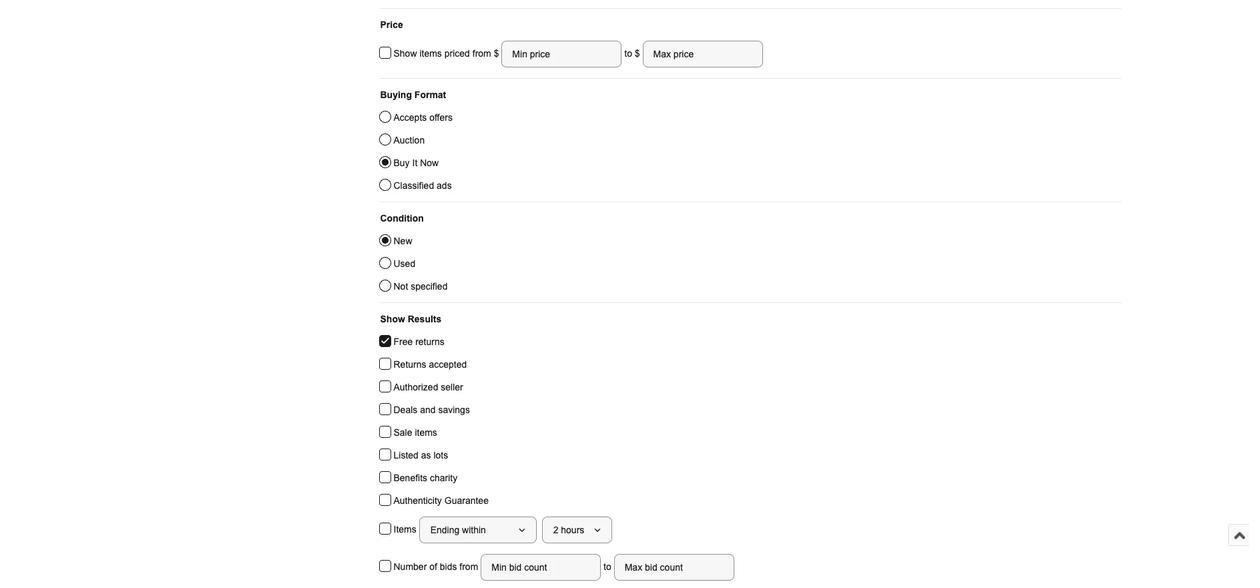 Task type: vqa. For each thing, say whether or not it's contained in the screenshot.
the right details
no



Task type: locate. For each thing, give the bounding box(es) containing it.
now
[[420, 158, 439, 168]]

0 vertical spatial to
[[624, 48, 632, 59]]

price
[[380, 19, 403, 30]]

1 vertical spatial from
[[460, 561, 478, 572]]

from for priced
[[473, 48, 491, 59]]

to for to $
[[624, 48, 632, 59]]

Enter minimum price range value, $ text field
[[502, 41, 622, 67]]

0 vertical spatial show
[[394, 48, 417, 59]]

0 vertical spatial items
[[420, 48, 442, 59]]

lots
[[434, 450, 448, 461]]

0 horizontal spatial to
[[601, 561, 614, 572]]

authenticity
[[394, 495, 442, 506]]

0 horizontal spatial $
[[494, 48, 502, 59]]

specified
[[411, 281, 448, 292]]

show
[[394, 48, 417, 59], [380, 314, 405, 324]]

bids
[[440, 561, 457, 572]]

sale items
[[394, 427, 437, 438]]

items
[[420, 48, 442, 59], [415, 427, 437, 438]]

from right priced
[[473, 48, 491, 59]]

returns
[[415, 336, 444, 347]]

1 horizontal spatial $
[[635, 48, 640, 59]]

accepts offers
[[394, 112, 453, 123]]

buying format
[[380, 89, 446, 100]]

number of bids from
[[394, 561, 481, 572]]

$ right priced
[[494, 48, 502, 59]]

show up free at bottom left
[[380, 314, 405, 324]]

seller
[[441, 382, 463, 393]]

not
[[394, 281, 408, 292]]

deals and savings
[[394, 405, 470, 415]]

classified ads
[[394, 180, 452, 191]]

not specified
[[394, 281, 448, 292]]

new
[[394, 236, 412, 246]]

from
[[473, 48, 491, 59], [460, 561, 478, 572]]

free
[[394, 336, 413, 347]]

authorized
[[394, 382, 438, 393]]

classified
[[394, 180, 434, 191]]

$
[[494, 48, 502, 59], [635, 48, 640, 59]]

from right bids
[[460, 561, 478, 572]]

auction
[[394, 135, 425, 146]]

items up as
[[415, 427, 437, 438]]

1 vertical spatial show
[[380, 314, 405, 324]]

show down price
[[394, 48, 417, 59]]

to $
[[622, 48, 643, 59]]

to for to
[[601, 561, 614, 572]]

condition
[[380, 213, 424, 224]]

authorized seller
[[394, 382, 463, 393]]

as
[[421, 450, 431, 461]]

0 vertical spatial from
[[473, 48, 491, 59]]

1 vertical spatial to
[[601, 561, 614, 572]]

offers
[[429, 112, 453, 123]]

benefits
[[394, 473, 427, 483]]

1 vertical spatial items
[[415, 427, 437, 438]]

items for sale
[[415, 427, 437, 438]]

items left priced
[[420, 48, 442, 59]]

$ left 'enter maximum price range value, $' text field
[[635, 48, 640, 59]]

accepts
[[394, 112, 427, 123]]

1 horizontal spatial to
[[624, 48, 632, 59]]

1 $ from the left
[[494, 48, 502, 59]]

listed as lots
[[394, 450, 448, 461]]

to
[[624, 48, 632, 59], [601, 561, 614, 572]]

results
[[408, 314, 441, 324]]



Task type: describe. For each thing, give the bounding box(es) containing it.
authenticity guarantee
[[394, 495, 489, 506]]

Enter minimum number of bids text field
[[481, 554, 601, 581]]

number
[[394, 561, 427, 572]]

show items priced from
[[394, 48, 494, 59]]

items
[[394, 524, 419, 535]]

sale
[[394, 427, 412, 438]]

show for show results
[[380, 314, 405, 324]]

savings
[[438, 405, 470, 415]]

it
[[412, 158, 417, 168]]

items for show
[[420, 48, 442, 59]]

2 $ from the left
[[635, 48, 640, 59]]

show results
[[380, 314, 441, 324]]

Enter maximum number of bids text field
[[614, 554, 734, 581]]

priced
[[444, 48, 470, 59]]

used
[[394, 258, 415, 269]]

returns
[[394, 359, 426, 370]]

format
[[414, 89, 446, 100]]

guarantee
[[444, 495, 489, 506]]

buying
[[380, 89, 412, 100]]

deals
[[394, 405, 417, 415]]

buy it now
[[394, 158, 439, 168]]

Enter maximum price range value, $ text field
[[643, 41, 763, 67]]

and
[[420, 405, 436, 415]]

charity
[[430, 473, 457, 483]]

from for bids
[[460, 561, 478, 572]]

accepted
[[429, 359, 467, 370]]

returns accepted
[[394, 359, 467, 370]]

free returns
[[394, 336, 444, 347]]

benefits charity
[[394, 473, 457, 483]]

of
[[429, 561, 437, 572]]

buy
[[394, 158, 410, 168]]

listed
[[394, 450, 419, 461]]

show for show items priced from
[[394, 48, 417, 59]]

ads
[[437, 180, 452, 191]]



